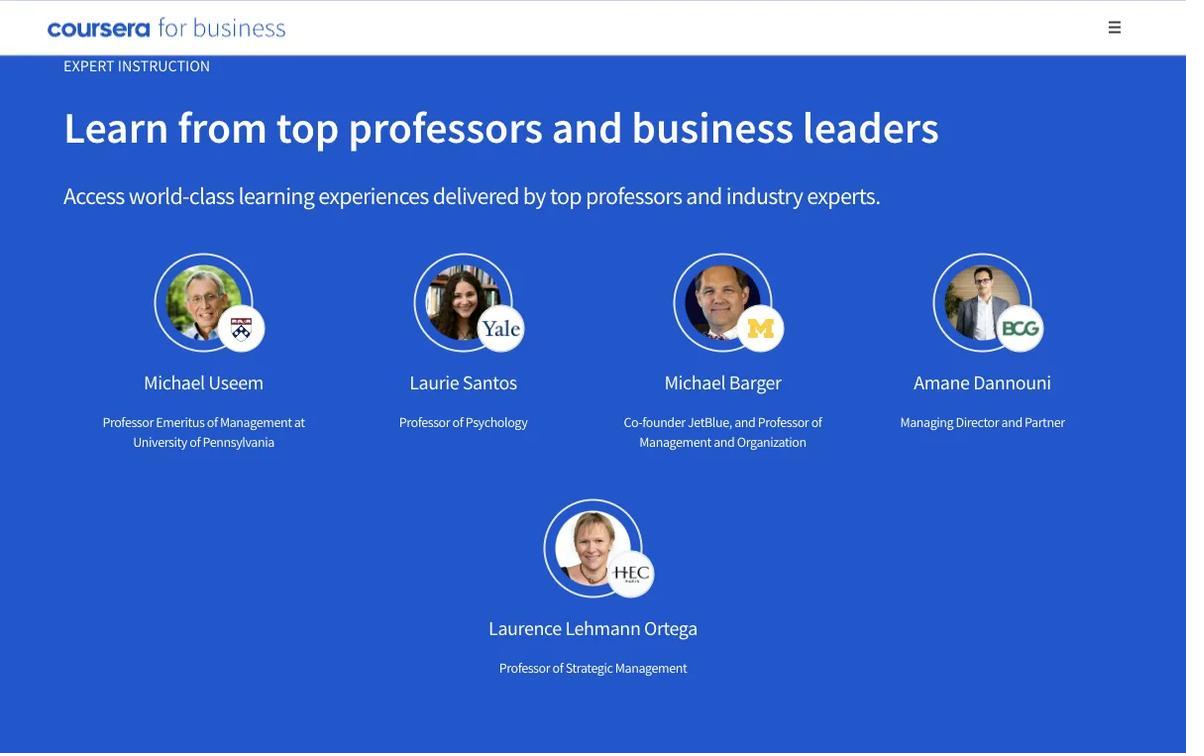 Task type: describe. For each thing, give the bounding box(es) containing it.
from
[[178, 100, 268, 155]]

0 horizontal spatial professors
[[348, 100, 543, 155]]

director
[[956, 413, 999, 431]]

barger
[[729, 370, 781, 394]]

dannouni
[[973, 370, 1051, 394]]

laurence
[[489, 615, 562, 640]]

experiences
[[318, 180, 429, 210]]

amane
[[914, 370, 970, 394]]

management for michael useem
[[220, 413, 292, 431]]

expert
[[63, 56, 115, 76]]

professor emeritus of management at university of pennsylvania
[[102, 413, 305, 450]]

co-
[[624, 413, 642, 431]]

world-
[[129, 180, 189, 210]]

organization
[[737, 433, 806, 450]]

access
[[63, 180, 124, 210]]

delivered
[[433, 180, 519, 210]]

management inside co-founder jetblue, and professor of management and organization
[[639, 433, 711, 450]]

ortega
[[644, 615, 697, 640]]

at
[[294, 413, 305, 431]]

jetblue,
[[688, 413, 732, 431]]

industry
[[726, 180, 803, 210]]

access world-class learning experiences delivered by top professors and industry experts.
[[63, 180, 880, 210]]

founder
[[642, 413, 685, 431]]

co-founder jetblue, and professor of management and organization
[[624, 413, 822, 450]]

learn
[[63, 100, 169, 155]]

of inside co-founder jetblue, and professor of management and organization
[[811, 413, 822, 431]]

professor for laurie santos
[[399, 413, 450, 431]]

managing
[[900, 413, 953, 431]]

learn from top professors and business leaders
[[63, 100, 939, 155]]

professor of psychology
[[399, 413, 527, 431]]

0 vertical spatial top
[[276, 100, 339, 155]]



Task type: locate. For each thing, give the bounding box(es) containing it.
professor for laurence lehmann ortega
[[499, 659, 550, 676]]

expert instruction
[[63, 56, 210, 76]]

1 horizontal spatial professors
[[586, 180, 682, 210]]

michael barger
[[664, 370, 781, 394]]

michael up jetblue,
[[664, 370, 726, 394]]

lehmann
[[565, 615, 641, 640]]

and
[[552, 100, 623, 155], [686, 180, 722, 210], [734, 413, 755, 431], [1001, 413, 1022, 431], [714, 433, 735, 450]]

pennsylvania
[[203, 433, 274, 450]]

0 vertical spatial management
[[220, 413, 292, 431]]

professor of strategic management
[[499, 659, 687, 676]]

laurie
[[409, 370, 459, 394]]

2 vertical spatial management
[[615, 659, 687, 676]]

professor down laurence
[[499, 659, 550, 676]]

management down ortega
[[615, 659, 687, 676]]

1 horizontal spatial michael
[[664, 370, 726, 394]]

professor up university
[[102, 413, 154, 431]]

amane dannouni
[[914, 370, 1051, 394]]

0 vertical spatial professors
[[348, 100, 543, 155]]

managing director and partner
[[900, 413, 1065, 431]]

michael for michael useem
[[144, 370, 205, 394]]

management inside professor emeritus of management at university of pennsylvania
[[220, 413, 292, 431]]

professors
[[348, 100, 543, 155], [586, 180, 682, 210]]

professor up organization at the bottom
[[758, 413, 809, 431]]

of
[[207, 413, 218, 431], [452, 413, 463, 431], [811, 413, 822, 431], [190, 433, 200, 450], [552, 659, 563, 676]]

1 vertical spatial top
[[550, 180, 582, 210]]

santos
[[463, 370, 517, 394]]

class
[[189, 180, 234, 210]]

professor down the 'laurie'
[[399, 413, 450, 431]]

psychology
[[466, 413, 527, 431]]

1 vertical spatial management
[[639, 433, 711, 450]]

top right by
[[550, 180, 582, 210]]

laurie santos
[[409, 370, 517, 394]]

1 michael from the left
[[144, 370, 205, 394]]

professor inside professor emeritus of management at university of pennsylvania
[[102, 413, 154, 431]]

business
[[632, 100, 794, 155]]

partner
[[1025, 413, 1065, 431]]

coursera for business image
[[48, 17, 285, 37]]

1 vertical spatial professors
[[586, 180, 682, 210]]

by
[[523, 180, 546, 210]]

leaders
[[802, 100, 939, 155]]

professor inside co-founder jetblue, and professor of management and organization
[[758, 413, 809, 431]]

experts.
[[807, 180, 880, 210]]

top
[[276, 100, 339, 155], [550, 180, 582, 210]]

management
[[220, 413, 292, 431], [639, 433, 711, 450], [615, 659, 687, 676]]

1 horizontal spatial top
[[550, 180, 582, 210]]

laurence lehmann ortega
[[489, 615, 697, 640]]

0 horizontal spatial top
[[276, 100, 339, 155]]

2 michael from the left
[[664, 370, 726, 394]]

professor
[[102, 413, 154, 431], [399, 413, 450, 431], [758, 413, 809, 431], [499, 659, 550, 676]]

management up pennsylvania
[[220, 413, 292, 431]]

0 horizontal spatial michael
[[144, 370, 205, 394]]

emeritus
[[156, 413, 204, 431]]

michael up emeritus
[[144, 370, 205, 394]]

university
[[133, 433, 187, 450]]

professor for michael useem
[[102, 413, 154, 431]]

management down founder
[[639, 433, 711, 450]]

useem
[[208, 370, 264, 394]]

top up learning
[[276, 100, 339, 155]]

strategic
[[566, 659, 613, 676]]

michael useem
[[144, 370, 264, 394]]

michael
[[144, 370, 205, 394], [664, 370, 726, 394]]

instruction
[[118, 56, 210, 76]]

learning
[[238, 180, 314, 210]]

michael for michael barger
[[664, 370, 726, 394]]

management for laurence lehmann ortega
[[615, 659, 687, 676]]



Task type: vqa. For each thing, say whether or not it's contained in the screenshot.
the Co-
yes



